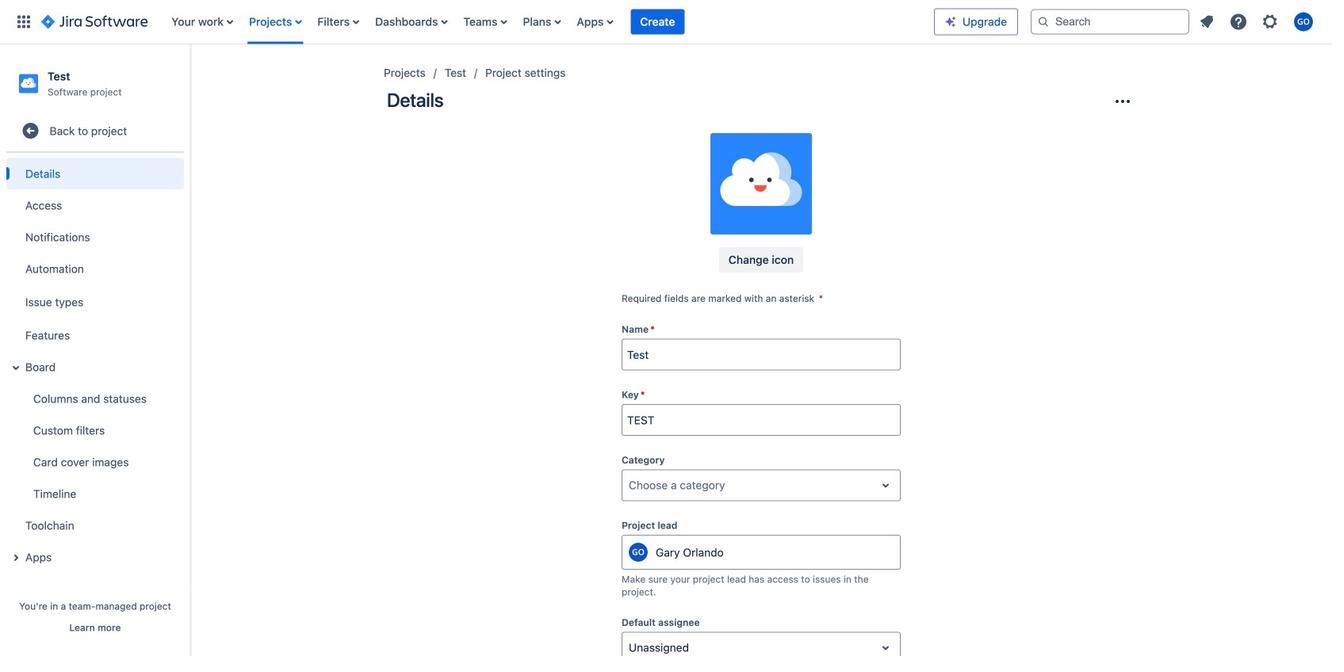 Task type: locate. For each thing, give the bounding box(es) containing it.
expand image
[[6, 549, 25, 568]]

0 vertical spatial open image
[[876, 476, 895, 495]]

None text field
[[629, 641, 632, 656]]

more image
[[1114, 92, 1133, 111]]

jira software image
[[41, 12, 148, 31], [41, 12, 148, 31]]

notifications image
[[1198, 12, 1217, 31]]

list
[[164, 0, 934, 44], [1193, 8, 1323, 36]]

help image
[[1229, 12, 1248, 31]]

None search field
[[1031, 9, 1190, 35]]

banner
[[0, 0, 1332, 44]]

1 vertical spatial open image
[[876, 639, 895, 657]]

group
[[3, 153, 184, 578]]

2 open image from the top
[[876, 639, 895, 657]]

1 horizontal spatial list
[[1193, 8, 1323, 36]]

open image
[[876, 476, 895, 495], [876, 639, 895, 657]]

None field
[[623, 341, 900, 369], [623, 406, 900, 435], [623, 341, 900, 369], [623, 406, 900, 435]]

appswitcher icon image
[[14, 12, 33, 31]]

list item
[[631, 0, 685, 44]]

None text field
[[629, 478, 632, 494]]



Task type: describe. For each thing, give the bounding box(es) containing it.
primary element
[[10, 0, 934, 44]]

sidebar element
[[0, 44, 190, 657]]

1 open image from the top
[[876, 476, 895, 495]]

expand image
[[6, 359, 25, 378]]

search image
[[1037, 15, 1050, 28]]

Search field
[[1031, 9, 1190, 35]]

your profile and settings image
[[1294, 12, 1313, 31]]

group inside sidebar element
[[3, 153, 184, 578]]

project avatar image
[[711, 133, 812, 235]]

sidebar navigation image
[[173, 63, 208, 95]]

0 horizontal spatial list
[[164, 0, 934, 44]]

settings image
[[1261, 12, 1280, 31]]



Task type: vqa. For each thing, say whether or not it's contained in the screenshot.
Sidebar Element
yes



